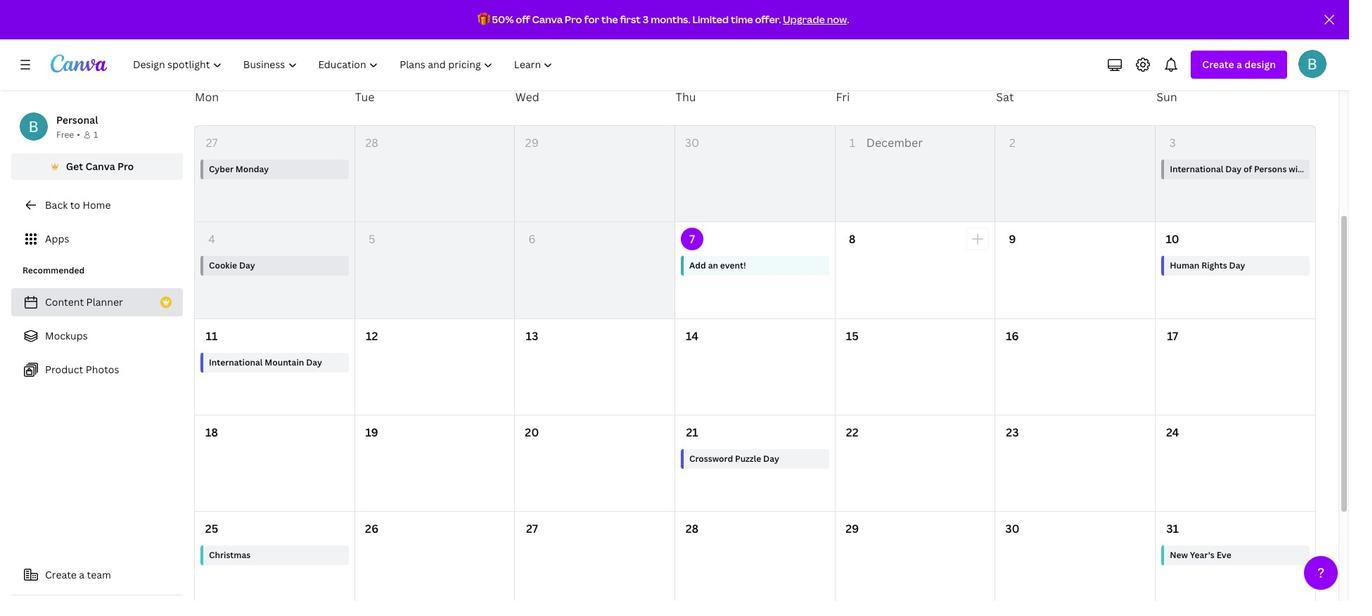 Task type: describe. For each thing, give the bounding box(es) containing it.
offer.
[[755, 13, 781, 26]]

christmas button
[[200, 546, 349, 566]]

create for create a design
[[1202, 58, 1234, 71]]

the
[[601, 13, 618, 26]]

wednesday column header
[[515, 69, 675, 125]]

of
[[1244, 163, 1252, 175]]

design
[[1245, 58, 1276, 71]]

cyber monday
[[209, 163, 269, 175]]

eve
[[1217, 550, 1231, 562]]

3
[[643, 13, 649, 26]]

brad klo image
[[1299, 50, 1327, 78]]

rights
[[1202, 260, 1227, 272]]

new year's eve
[[1170, 550, 1231, 562]]

crossword
[[689, 453, 733, 465]]

create a team button
[[11, 561, 183, 589]]

photos
[[86, 363, 119, 376]]

cookie day
[[209, 260, 255, 272]]

create a design button
[[1191, 51, 1287, 79]]

apps link
[[11, 225, 183, 253]]

december
[[866, 135, 923, 151]]

product
[[45, 363, 83, 376]]

off
[[516, 13, 530, 26]]

first
[[620, 13, 641, 26]]

crossword puzzle day
[[689, 453, 779, 465]]

1 horizontal spatial canva
[[532, 13, 563, 26]]

friday column header
[[835, 69, 996, 125]]

team
[[87, 568, 111, 582]]

human
[[1170, 260, 1200, 272]]

1 horizontal spatial pro
[[565, 13, 582, 26]]

event!
[[720, 260, 746, 272]]

product photos
[[45, 363, 119, 376]]

add
[[689, 260, 706, 272]]

limited
[[692, 13, 729, 26]]

list containing content planner
[[11, 288, 183, 384]]

persons
[[1254, 163, 1287, 175]]

row containing christmas
[[195, 512, 1315, 601]]

day for human rights day
[[1229, 260, 1245, 272]]

monday column header
[[194, 69, 354, 125]]

fri
[[836, 89, 850, 105]]

time
[[731, 13, 753, 26]]

get canva pro
[[66, 160, 134, 173]]

product photos link
[[11, 356, 183, 384]]

a for design
[[1237, 58, 1242, 71]]

new year's eve button
[[1161, 546, 1310, 566]]

day for international mountain day
[[306, 356, 322, 368]]

back
[[45, 198, 68, 212]]

year's
[[1190, 550, 1215, 562]]

content planner link
[[11, 288, 183, 317]]

add an event!
[[689, 260, 746, 272]]

•
[[77, 129, 80, 141]]

back to home link
[[11, 191, 183, 219]]

day right cookie
[[239, 260, 255, 272]]

home
[[83, 198, 111, 212]]

to
[[70, 198, 80, 212]]

🎁
[[477, 13, 490, 26]]

international day of persons with disabilitie button
[[1161, 160, 1349, 179]]



Task type: locate. For each thing, give the bounding box(es) containing it.
day inside december row
[[1226, 163, 1242, 175]]

1 vertical spatial international
[[209, 356, 263, 368]]

1 vertical spatial create
[[45, 568, 77, 582]]

with
[[1289, 163, 1307, 175]]

0 vertical spatial pro
[[565, 13, 582, 26]]

mockups link
[[11, 322, 183, 350]]

pro left for at the top left of the page
[[565, 13, 582, 26]]

top level navigation element
[[124, 51, 565, 79]]

mon
[[195, 89, 219, 105]]

50%
[[492, 13, 514, 26]]

pro
[[565, 13, 582, 26], [117, 160, 134, 173]]

thursday column header
[[675, 69, 835, 125]]

day right rights
[[1229, 260, 1245, 272]]

mockups
[[45, 329, 88, 343]]

create for create a team
[[45, 568, 77, 582]]

row
[[194, 69, 1316, 125], [195, 223, 1315, 319], [195, 512, 1315, 601]]

canva right get
[[85, 160, 115, 173]]

🎁 50% off canva pro for the first 3 months. limited time offer. upgrade now .
[[477, 13, 849, 26]]

0 horizontal spatial pro
[[117, 160, 134, 173]]

row containing cookie day
[[195, 223, 1315, 319]]

cookie day button
[[200, 256, 349, 276]]

1 horizontal spatial a
[[1237, 58, 1242, 71]]

free •
[[56, 129, 80, 141]]

international mountain day
[[209, 356, 322, 368]]

mountain
[[265, 356, 304, 368]]

cookie
[[209, 260, 237, 272]]

1 horizontal spatial international
[[1170, 163, 1224, 175]]

cyber
[[209, 163, 234, 175]]

sunday column header
[[1156, 69, 1316, 125]]

a for team
[[79, 568, 84, 582]]

create left team
[[45, 568, 77, 582]]

human rights day button
[[1161, 256, 1310, 276]]

row containing mon
[[194, 69, 1316, 125]]

tue
[[355, 89, 375, 105]]

apps
[[45, 232, 69, 245]]

get
[[66, 160, 83, 173]]

crossword puzzle day row
[[195, 416, 1315, 512]]

0 vertical spatial canva
[[532, 13, 563, 26]]

0 vertical spatial a
[[1237, 58, 1242, 71]]

back to home
[[45, 198, 111, 212]]

a inside create a design dropdown button
[[1237, 58, 1242, 71]]

for
[[584, 13, 599, 26]]

new
[[1170, 550, 1188, 562]]

add an event! button
[[681, 256, 829, 276]]

0 horizontal spatial a
[[79, 568, 84, 582]]

pro up back to home link
[[117, 160, 134, 173]]

monday
[[236, 163, 269, 175]]

day left of
[[1226, 163, 1242, 175]]

a left design at the top
[[1237, 58, 1242, 71]]

now
[[827, 13, 847, 26]]

a inside create a team button
[[79, 568, 84, 582]]

content
[[45, 295, 84, 309]]

1 vertical spatial row
[[195, 223, 1315, 319]]

0 vertical spatial international
[[1170, 163, 1224, 175]]

tuesday column header
[[354, 69, 515, 125]]

create left design at the top
[[1202, 58, 1234, 71]]

0 horizontal spatial international
[[209, 356, 263, 368]]

free
[[56, 129, 74, 141]]

sat
[[996, 89, 1014, 105]]

saturday column header
[[996, 69, 1156, 125]]

christmas
[[209, 550, 251, 562]]

list
[[11, 288, 183, 384]]

planner
[[86, 295, 123, 309]]

a
[[1237, 58, 1242, 71], [79, 568, 84, 582]]

content planner
[[45, 295, 123, 309]]

create inside create a design dropdown button
[[1202, 58, 1234, 71]]

international mountain day button
[[200, 353, 349, 373]]

international mountain day row
[[195, 319, 1315, 416]]

1 vertical spatial canva
[[85, 160, 115, 173]]

human rights day
[[1170, 260, 1245, 272]]

2 vertical spatial row
[[195, 512, 1315, 601]]

international inside international day of persons with disabilitie button
[[1170, 163, 1224, 175]]

recommended
[[23, 264, 85, 276]]

get canva pro button
[[11, 153, 183, 180]]

canva right off on the left top of the page
[[532, 13, 563, 26]]

sun
[[1157, 89, 1177, 105]]

pro inside button
[[117, 160, 134, 173]]

wed
[[515, 89, 539, 105]]

puzzle
[[735, 453, 761, 465]]

international day of persons with disabilitie
[[1170, 163, 1349, 175]]

0 vertical spatial row
[[194, 69, 1316, 125]]

0 vertical spatial create
[[1202, 58, 1234, 71]]

0 horizontal spatial canva
[[85, 160, 115, 173]]

1 vertical spatial pro
[[117, 160, 134, 173]]

upgrade
[[783, 13, 825, 26]]

crossword puzzle day button
[[681, 449, 829, 469]]

day for crossword puzzle day
[[763, 453, 779, 465]]

cyber monday button
[[200, 160, 349, 179]]

international
[[1170, 163, 1224, 175], [209, 356, 263, 368]]

canva
[[532, 13, 563, 26], [85, 160, 115, 173]]

day
[[1226, 163, 1242, 175], [239, 260, 255, 272], [1229, 260, 1245, 272], [306, 356, 322, 368], [763, 453, 779, 465]]

international for international day of persons with disabilitie
[[1170, 163, 1224, 175]]

thu
[[676, 89, 696, 105]]

canva inside button
[[85, 160, 115, 173]]

create a team
[[45, 568, 111, 582]]

create a design
[[1202, 58, 1276, 71]]

international for international mountain day
[[209, 356, 263, 368]]

1 horizontal spatial create
[[1202, 58, 1234, 71]]

day right mountain
[[306, 356, 322, 368]]

international left mountain
[[209, 356, 263, 368]]

create inside create a team button
[[45, 568, 77, 582]]

upgrade now button
[[783, 13, 847, 26]]

.
[[847, 13, 849, 26]]

december row
[[195, 126, 1349, 223]]

international left of
[[1170, 163, 1224, 175]]

personal
[[56, 113, 98, 127]]

create
[[1202, 58, 1234, 71], [45, 568, 77, 582]]

1 vertical spatial a
[[79, 568, 84, 582]]

months.
[[651, 13, 690, 26]]

0 horizontal spatial create
[[45, 568, 77, 582]]

an
[[708, 260, 718, 272]]

disabilitie
[[1309, 163, 1349, 175]]

a left team
[[79, 568, 84, 582]]

day right puzzle
[[763, 453, 779, 465]]

international inside international mountain day button
[[209, 356, 263, 368]]

1
[[93, 129, 98, 141]]



Task type: vqa. For each thing, say whether or not it's contained in the screenshot.
FOLDERS
no



